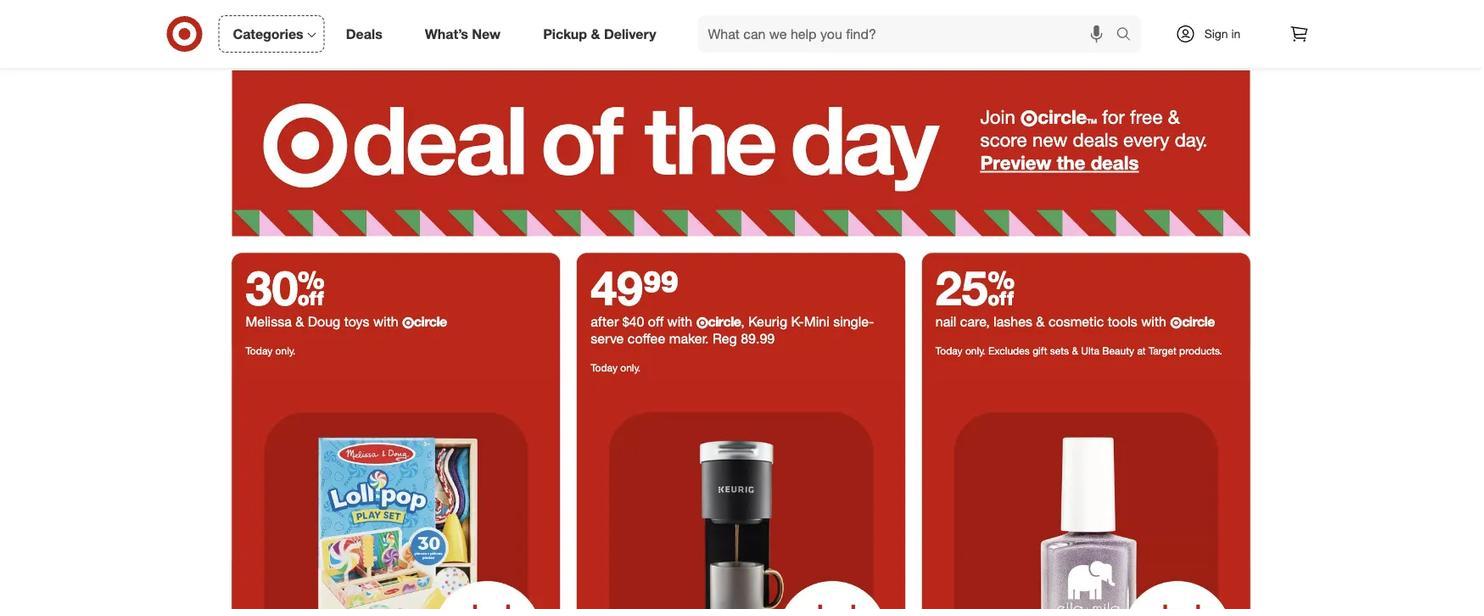 Task type: vqa. For each thing, say whether or not it's contained in the screenshot.
bottommost $150
no



Task type: describe. For each thing, give the bounding box(es) containing it.
keurig
[[749, 314, 788, 331]]

& left the ulta
[[1072, 345, 1078, 357]]

1 horizontal spatial today
[[591, 362, 618, 374]]

care,
[[960, 314, 990, 331]]

target deal of the day image for 30
[[232, 381, 560, 609]]

circle for melissa & doug toys with
[[414, 314, 447, 331]]

1 with from the left
[[373, 314, 398, 331]]

excludes
[[989, 345, 1030, 357]]

tm
[[1087, 118, 1097, 126]]

score
[[980, 129, 1027, 152]]

what's
[[425, 26, 468, 42]]

sign
[[1205, 26, 1228, 41]]

gift
[[1033, 345, 1047, 357]]

49
[[591, 259, 643, 317]]

products.
[[1180, 345, 1223, 357]]

pickup & delivery
[[543, 26, 656, 42]]

today only. for melissa
[[246, 345, 296, 357]]

single-
[[833, 314, 874, 331]]

sign in link
[[1161, 15, 1267, 53]]

& right the pickup in the left of the page
[[591, 26, 600, 42]]

89.99
[[741, 331, 775, 348]]

What can we help you find? suggestions appear below search field
[[698, 15, 1120, 53]]

k-
[[791, 314, 804, 331]]

& right lashes
[[1036, 314, 1045, 331]]

day.
[[1175, 129, 1208, 152]]

serve
[[591, 331, 624, 348]]

doug
[[308, 314, 340, 331]]

today only. excludes gift sets & ulta beauty at target products.
[[936, 345, 1223, 357]]

deal of the day image
[[577, 381, 905, 609]]

nail care, lashes & cosmetic tools with
[[936, 314, 1170, 331]]

2 with from the left
[[667, 314, 693, 331]]

every
[[1124, 129, 1170, 152]]

off
[[648, 314, 664, 331]]

◎
[[1021, 110, 1038, 128]]

for
[[1102, 106, 1125, 129]]

categories link
[[218, 15, 325, 53]]

sets
[[1050, 345, 1069, 357]]

tools
[[1108, 314, 1138, 331]]

today for 30
[[246, 345, 273, 357]]

ulta
[[1081, 345, 1100, 357]]

maker.
[[669, 331, 709, 348]]

, keurig k-mini single- serve coffee maker. reg 89.99
[[591, 314, 874, 348]]

nail
[[936, 314, 957, 331]]

beauty
[[1102, 345, 1135, 357]]

1 horizontal spatial only.
[[621, 362, 641, 374]]

search
[[1109, 27, 1149, 44]]

& inside for free & score new deals every day. preview the deals
[[1168, 106, 1180, 129]]

3 with from the left
[[1141, 314, 1167, 331]]

circle for after $40 off with
[[708, 314, 741, 331]]

only. for 30
[[275, 345, 296, 357]]

join ◎ circle tm
[[980, 106, 1097, 129]]



Task type: locate. For each thing, give the bounding box(es) containing it.
coffee
[[628, 331, 666, 348]]

,
[[741, 314, 745, 331]]

$40
[[623, 314, 644, 331]]

1 horizontal spatial with
[[667, 314, 693, 331]]

today
[[246, 345, 273, 357], [936, 345, 963, 357], [591, 362, 618, 374]]

target deal of the day image for 25
[[922, 381, 1250, 609]]

deals down tm
[[1073, 129, 1118, 152]]

2 horizontal spatial with
[[1141, 314, 1167, 331]]

today down serve
[[591, 362, 618, 374]]

reg
[[713, 331, 737, 348]]

49 99
[[591, 259, 679, 317]]

0 horizontal spatial today only.
[[246, 345, 296, 357]]

0 horizontal spatial today
[[246, 345, 273, 357]]

only. down care,
[[966, 345, 986, 357]]

mini
[[804, 314, 830, 331]]

target
[[1149, 345, 1177, 357]]

deals right the
[[1091, 152, 1139, 175]]

0 vertical spatial today only.
[[246, 345, 296, 357]]

pickup
[[543, 26, 587, 42]]

today down melissa
[[246, 345, 273, 357]]

99
[[643, 259, 679, 317]]

what's new link
[[410, 15, 522, 53]]

categories
[[233, 26, 304, 42]]

join
[[980, 106, 1016, 129]]

& left doug at left
[[295, 314, 304, 331]]

with up maker.
[[667, 314, 693, 331]]

toys
[[344, 314, 370, 331]]

&
[[591, 26, 600, 42], [1168, 106, 1180, 129], [295, 314, 304, 331], [1036, 314, 1045, 331], [1072, 345, 1078, 357]]

after
[[591, 314, 619, 331]]

free
[[1130, 106, 1163, 129]]

25
[[936, 259, 1015, 317]]

2 horizontal spatial only.
[[966, 345, 986, 357]]

what's new
[[425, 26, 501, 42]]

deals
[[1073, 129, 1118, 152], [1091, 152, 1139, 175]]

preview
[[980, 152, 1052, 175]]

circle
[[1038, 106, 1087, 129], [414, 314, 447, 331], [708, 314, 741, 331], [1182, 314, 1215, 331]]

1 vertical spatial today only.
[[591, 362, 641, 374]]

at
[[1137, 345, 1146, 357]]

today down nail
[[936, 345, 963, 357]]

new
[[1033, 129, 1068, 152]]

with up target
[[1141, 314, 1167, 331]]

circle for nail care, lashes & cosmetic tools with
[[1182, 314, 1215, 331]]

search button
[[1109, 15, 1149, 56]]

sign in
[[1205, 26, 1241, 41]]

for free & score new deals every day. preview the deals
[[980, 106, 1208, 175]]

only. down melissa
[[275, 345, 296, 357]]

deals
[[346, 26, 382, 42]]

target deal of the day image
[[232, 71, 1250, 237], [922, 381, 1250, 609], [232, 381, 560, 609]]

melissa
[[246, 314, 292, 331]]

& right free
[[1168, 106, 1180, 129]]

2 horizontal spatial today
[[936, 345, 963, 357]]

today only.
[[246, 345, 296, 357], [591, 362, 641, 374]]

with
[[373, 314, 398, 331], [667, 314, 693, 331], [1141, 314, 1167, 331]]

cosmetic
[[1049, 314, 1104, 331]]

deals link
[[332, 15, 404, 53]]

after $40 off with
[[591, 314, 696, 331]]

0 horizontal spatial with
[[373, 314, 398, 331]]

today only. down serve
[[591, 362, 641, 374]]

only. down 'coffee'
[[621, 362, 641, 374]]

today only. for after
[[591, 362, 641, 374]]

1 horizontal spatial today only.
[[591, 362, 641, 374]]

the
[[1057, 152, 1086, 175]]

only.
[[275, 345, 296, 357], [966, 345, 986, 357], [621, 362, 641, 374]]

0 horizontal spatial only.
[[275, 345, 296, 357]]

new
[[472, 26, 501, 42]]

lashes
[[994, 314, 1033, 331]]

only. for 25
[[966, 345, 986, 357]]

today only. down melissa
[[246, 345, 296, 357]]

30
[[246, 259, 325, 317]]

today for 25
[[936, 345, 963, 357]]

with right the toys
[[373, 314, 398, 331]]

in
[[1232, 26, 1241, 41]]

melissa & doug toys with
[[246, 314, 402, 331]]

delivery
[[604, 26, 656, 42]]

pickup & delivery link
[[529, 15, 678, 53]]



